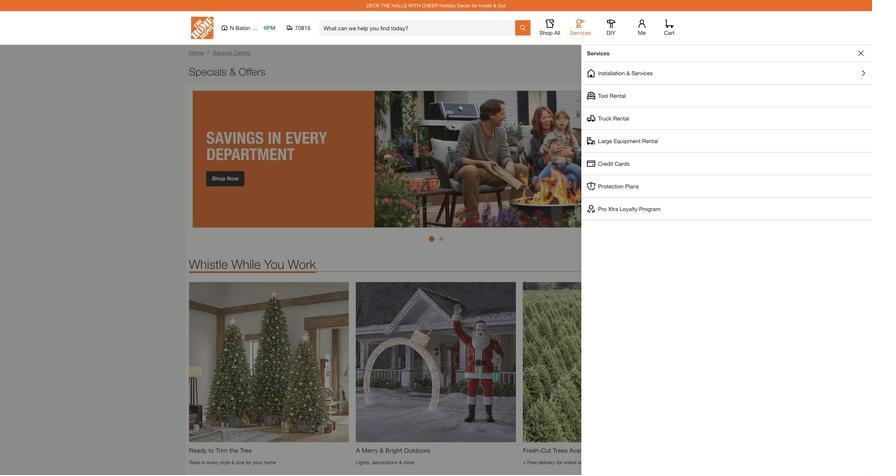Task type: vqa. For each thing, say whether or not it's contained in the screenshot.
no
no



Task type: locate. For each thing, give the bounding box(es) containing it.
more
[[404, 460, 415, 466]]

+
[[524, 460, 527, 466]]

1 vertical spatial rental
[[614, 115, 630, 122]]

3  image from the left
[[524, 282, 684, 443]]

lights,
[[356, 460, 371, 466]]

savings center link
[[213, 49, 251, 56]]

rental right equipment
[[643, 138, 659, 144]]

for
[[472, 2, 478, 8], [246, 460, 252, 466], [557, 460, 563, 466]]

services right installation
[[632, 70, 653, 76]]

2  image from the left
[[356, 282, 517, 443]]

trees left in
[[189, 460, 201, 466]]

fresh-cut trees available now
[[524, 447, 610, 455]]

70815 button
[[287, 24, 311, 31]]

1 vertical spatial services
[[588, 50, 610, 56]]

free
[[528, 460, 537, 466]]

2 vertical spatial services
[[632, 70, 653, 76]]

1 horizontal spatial for
[[472, 2, 478, 8]]

deck
[[367, 2, 380, 8]]

0 horizontal spatial  image
[[189, 282, 349, 443]]

in
[[202, 460, 206, 466]]

& down savings center link
[[230, 66, 236, 78]]

installation
[[599, 70, 626, 76]]

2 vertical spatial rental
[[643, 138, 659, 144]]

1 horizontal spatial  image
[[356, 282, 517, 443]]

whistle
[[189, 257, 228, 272]]

0 vertical spatial rental
[[610, 92, 626, 99]]

me
[[638, 29, 646, 36]]

decorations
[[372, 460, 398, 466]]

&
[[494, 2, 497, 8], [230, 66, 236, 78], [627, 70, 631, 76], [380, 447, 384, 455], [232, 460, 235, 466], [399, 460, 402, 466]]

& right installation
[[627, 70, 631, 76]]

feedback link image
[[864, 118, 873, 155]]

shop
[[540, 29, 553, 36]]

shop all button
[[539, 20, 562, 36]]

for left inside at the top of the page
[[472, 2, 478, 8]]

merry
[[362, 447, 378, 455]]

1 vertical spatial trees
[[189, 460, 201, 466]]

services
[[570, 29, 592, 36], [588, 50, 610, 56], [632, 70, 653, 76]]

for right the size
[[246, 460, 252, 466]]

the
[[230, 447, 238, 455]]

1  image from the left
[[189, 282, 349, 443]]

rental right truck
[[614, 115, 630, 122]]

to
[[209, 447, 214, 455]]

& inside "button"
[[627, 70, 631, 76]]

2 horizontal spatial  image
[[524, 282, 684, 443]]

 image for now
[[524, 282, 684, 443]]

large
[[599, 138, 613, 144]]

0 horizontal spatial trees
[[189, 460, 201, 466]]

program
[[640, 206, 661, 212]]

out
[[498, 2, 506, 8]]

bright
[[386, 447, 403, 455]]

installation & services button
[[582, 62, 873, 84]]

 image for tree
[[189, 282, 349, 443]]

n baton rouge
[[230, 24, 268, 31]]

deck the halls with cheer holiday decor for inside & out link
[[367, 2, 506, 8]]

credit cards link
[[582, 153, 873, 175]]

0 vertical spatial services
[[570, 29, 592, 36]]

with
[[409, 2, 421, 8]]

services up installation
[[588, 50, 610, 56]]

for left online
[[557, 460, 563, 466]]

ready to trim the tree
[[189, 447, 252, 455]]

inside
[[479, 2, 492, 8]]

pro
[[599, 206, 607, 212]]

70815
[[295, 24, 311, 31]]

tool rental link
[[582, 85, 873, 107]]

cart
[[665, 29, 675, 36]]

menu
[[582, 62, 873, 221]]

large equipment rental
[[599, 138, 659, 144]]

savings center
[[213, 49, 251, 56]]

me button
[[631, 20, 654, 36]]

lights, decorations & more
[[356, 460, 415, 466]]

a merry & bright outdoors
[[356, 447, 431, 455]]

center
[[234, 49, 251, 56]]

decor
[[458, 2, 471, 8]]

0 vertical spatial trees
[[553, 447, 568, 455]]

while
[[232, 257, 261, 272]]

 image
[[189, 282, 349, 443], [356, 282, 517, 443], [524, 282, 684, 443]]

home
[[264, 460, 276, 466]]

trees
[[553, 447, 568, 455], [189, 460, 201, 466]]

cart link
[[662, 20, 678, 36]]

services right all
[[570, 29, 592, 36]]

ready
[[189, 447, 207, 455]]

style
[[220, 460, 230, 466]]

outdoors
[[404, 447, 431, 455]]

home
[[189, 49, 204, 56]]

savings in every department image
[[193, 91, 680, 228]]

halls
[[392, 2, 407, 8]]

drawer close image
[[859, 51, 865, 56]]

rental
[[610, 92, 626, 99], [614, 115, 630, 122], [643, 138, 659, 144]]

trees up + free delivery for online orders at the right bottom of the page
[[553, 447, 568, 455]]

the home depot logo image
[[191, 17, 213, 39]]

your
[[253, 460, 263, 466]]

rental right tool
[[610, 92, 626, 99]]

deck the halls with cheer holiday decor for inside & out
[[367, 2, 506, 8]]

credit
[[599, 160, 614, 167]]



Task type: describe. For each thing, give the bounding box(es) containing it.
diy button
[[601, 20, 623, 36]]

pro xtra loyalty program link
[[582, 198, 873, 220]]

2 horizontal spatial for
[[557, 460, 563, 466]]

you
[[264, 257, 285, 272]]

every
[[207, 460, 219, 466]]

& left the out
[[494, 2, 497, 8]]

holiday
[[440, 2, 456, 8]]

credit cards
[[599, 160, 630, 167]]

home link
[[189, 49, 204, 56]]

offers
[[239, 66, 266, 78]]

rental for tool rental
[[610, 92, 626, 99]]

services inside button
[[570, 29, 592, 36]]

installation & services
[[599, 70, 653, 76]]

protection
[[599, 183, 624, 190]]

truck rental
[[599, 115, 630, 122]]

menu containing installation & services
[[582, 62, 873, 221]]

0 horizontal spatial for
[[246, 460, 252, 466]]

& right merry
[[380, 447, 384, 455]]

cheer
[[422, 2, 438, 8]]

available
[[570, 447, 595, 455]]

online
[[564, 460, 577, 466]]

specials
[[189, 66, 227, 78]]

9pm
[[264, 24, 276, 31]]

protection plans link
[[582, 175, 873, 198]]

large equipment rental link
[[582, 130, 873, 152]]

shop all
[[540, 29, 561, 36]]

equipment
[[614, 138, 641, 144]]

plans
[[626, 183, 640, 190]]

xtra
[[609, 206, 619, 212]]

pro xtra loyalty program
[[599, 206, 661, 212]]

size
[[236, 460, 245, 466]]

the
[[381, 2, 391, 8]]

diy
[[607, 29, 616, 36]]

trees in every style & size for your home
[[189, 460, 276, 466]]

tool rental
[[599, 92, 626, 99]]

orders
[[579, 460, 592, 466]]

delivery
[[539, 460, 556, 466]]

specials & offers
[[189, 66, 266, 78]]

tree
[[240, 447, 252, 455]]

cards
[[615, 160, 630, 167]]

& left the size
[[232, 460, 235, 466]]

now
[[597, 447, 610, 455]]

services inside "button"
[[632, 70, 653, 76]]

truck rental link
[[582, 107, 873, 130]]

truck
[[599, 115, 612, 122]]

savings
[[213, 49, 233, 56]]

n
[[230, 24, 234, 31]]

trim
[[216, 447, 228, 455]]

services button
[[570, 20, 592, 36]]

cut
[[542, 447, 552, 455]]

rental for truck rental
[[614, 115, 630, 122]]

protection plans
[[599, 183, 640, 190]]

a
[[356, 447, 360, 455]]

loyalty
[[620, 206, 638, 212]]

 image for outdoors
[[356, 282, 517, 443]]

& left more
[[399, 460, 402, 466]]

+ free delivery for online orders
[[524, 460, 592, 466]]

fresh-
[[524, 447, 542, 455]]

1 horizontal spatial trees
[[553, 447, 568, 455]]

tool
[[599, 92, 609, 99]]

baton
[[236, 24, 251, 31]]

rouge
[[252, 24, 268, 31]]

all
[[555, 29, 561, 36]]

What can we help you find today? search field
[[324, 21, 515, 35]]

work
[[288, 257, 316, 272]]

whistle while you work
[[189, 257, 316, 272]]



